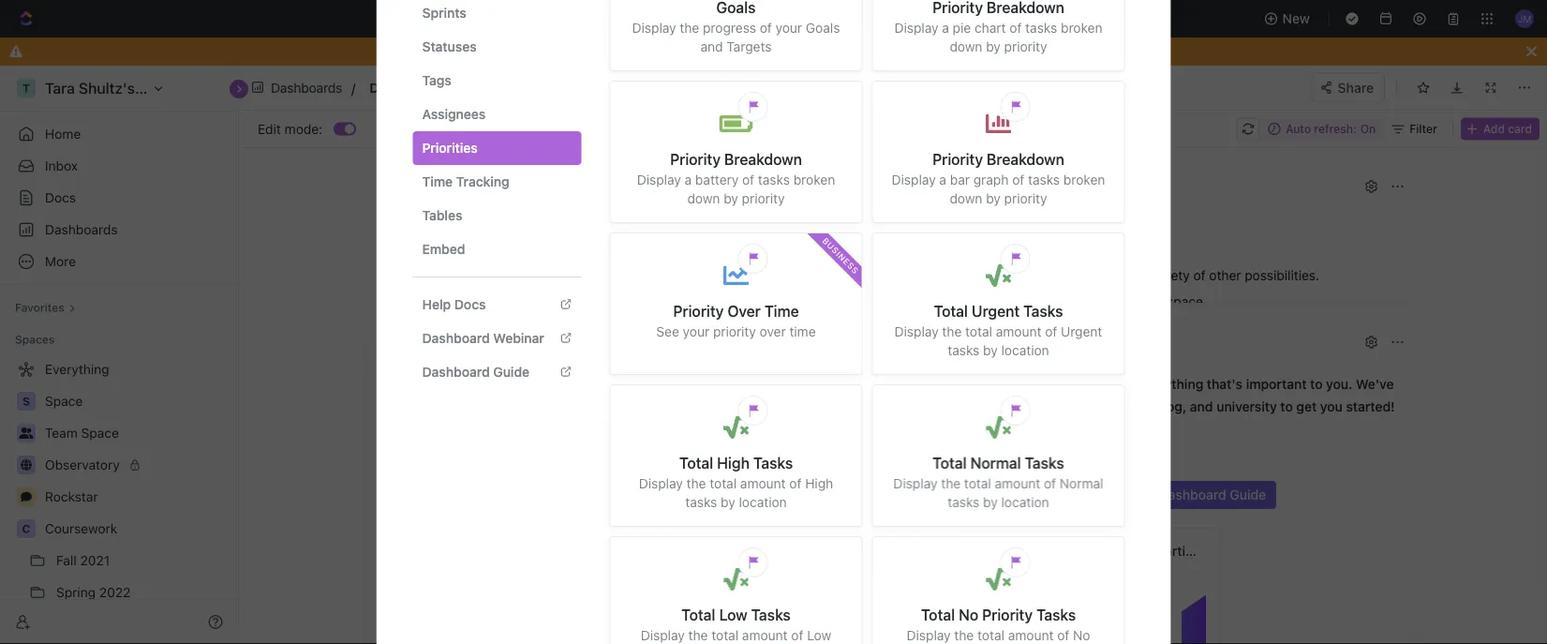Task type: describe. For each thing, give the bounding box(es) containing it.
top
[[754, 294, 774, 309]]

overview
[[1009, 440, 1067, 456]]

the inside 'display the progress of your goals and targets'
[[680, 20, 700, 36]]

dashboards inside button
[[531, 178, 617, 195]]

total for total no priority tasks
[[921, 606, 955, 624]]

leverage
[[1081, 543, 1137, 559]]

help docs
[[422, 297, 486, 312]]

keep
[[1054, 376, 1083, 392]]

workspace.
[[1136, 294, 1208, 309]]

battery
[[696, 172, 739, 188]]

home link
[[8, 119, 231, 149]]

priority over time see your priority over time
[[657, 302, 816, 339]]

project
[[1027, 487, 1072, 503]]

0 vertical spatial guide
[[493, 364, 530, 380]]

priority for priority breakdown display a bar graph of tasks broken down by priority
[[933, 150, 984, 168]]

total inside total no priority tasks display the total amount of no
[[978, 628, 1005, 643]]

1 vertical spatial at
[[715, 294, 727, 309]]

2023
[[1344, 75, 1374, 89]]

by inside "priority breakdown display a battery of tasks broken down by priority"
[[724, 191, 739, 206]]

right
[[777, 294, 805, 309]]

headquarters,
[[956, 268, 1040, 283]]

total for total urgent tasks
[[934, 302, 968, 320]]

of inside total normal tasks display the total amount of normal tasks by location
[[1045, 476, 1057, 491]]

priority inside the display a pie chart of tasks broken down by priority
[[1005, 39, 1048, 54]]

to left keep
[[1038, 376, 1050, 392]]

2 vertical spatial dashboard
[[1159, 487, 1227, 503]]

🗣
[[385, 333, 402, 351]]

1 vertical spatial docs
[[455, 297, 486, 312]]

a inside priority breakdown display a bar graph of tasks broken down by priority
[[940, 172, 947, 188]]

embed
[[422, 241, 465, 257]]

or
[[1123, 268, 1136, 283]]

&
[[1021, 333, 1032, 351]]

auto refresh: on
[[1287, 122, 1377, 135]]

other
[[1210, 268, 1242, 283]]

progress
[[703, 20, 757, 36]]

your inside 'display the progress of your goals and targets'
[[776, 20, 803, 36]]

display the progress of your goals and targets
[[632, 20, 840, 54]]

more
[[851, 294, 882, 309]]

everything
[[1138, 376, 1204, 392]]

the inside total no priority tasks display the total amount of no
[[955, 628, 974, 643]]

1 vertical spatial add
[[648, 294, 674, 309]]

dashboard webinar
[[422, 331, 545, 346]]

goals
[[806, 20, 840, 36]]

tracking
[[456, 174, 510, 189]]

university
[[1217, 399, 1278, 414]]

breakdown for priority breakdown display a battery of tasks broken down by priority
[[725, 150, 802, 168]]

card inside "button"
[[1509, 122, 1533, 135]]

total no priority tasks display the total amount of no
[[907, 606, 1091, 644]]

build
[[980, 487, 1012, 503]]

amount for low
[[742, 628, 788, 643]]

amount for urgent
[[996, 324, 1042, 339]]

files
[[985, 333, 1017, 351]]

to right the want
[[655, 44, 668, 59]]

how
[[689, 268, 714, 283]]

over
[[728, 302, 761, 320]]

personal
[[900, 268, 952, 283]]

spaces
[[15, 333, 55, 346]]

you left how
[[664, 268, 686, 283]]

priority inside "priority breakdown display a battery of tasks broken down by priority"
[[742, 191, 785, 206]]

broken inside the display a pie chart of tasks broken down by priority
[[1061, 20, 1103, 36]]

total for urgent
[[966, 324, 993, 339]]

by inside the display a pie chart of tasks broken down by priority
[[987, 39, 1001, 54]]

tasks inside "priority breakdown display a battery of tasks broken down by priority"
[[758, 172, 790, 188]]

share
[[1339, 80, 1375, 95]]

statuses
[[422, 39, 477, 54]]

included
[[923, 399, 976, 414]]

dashboard for dashboard guide
[[422, 364, 490, 380]]

tasks inside priority breakdown display a bar graph of tasks broken down by priority
[[1029, 172, 1060, 188]]

1 vertical spatial low
[[807, 628, 832, 643]]

enable
[[867, 44, 908, 59]]

a right is
[[505, 268, 512, 283]]

📚
[[922, 333, 937, 351]]

of inside the display a pie chart of tasks broken down by priority
[[1010, 20, 1022, 36]]

of inside total high tasks display the total amount of high tasks by location
[[790, 476, 802, 491]]

display inside "priority breakdown display a battery of tasks broken down by priority"
[[637, 172, 681, 188]]

coursework
[[45, 521, 117, 536]]

important
[[1247, 376, 1307, 392]]

and inside 'display the progress of your goals and targets'
[[701, 39, 723, 54]]

client
[[1044, 268, 1077, 283]]

dashboards up mode:
[[271, 80, 342, 95]]

favorites button
[[8, 296, 83, 319]]

1 horizontal spatial dashboards link
[[247, 74, 349, 101]]

priority breakdown display a bar graph of tasks broken down by priority
[[892, 150, 1106, 206]]

possibilities.
[[1245, 268, 1320, 283]]

📚 docs, files & links
[[922, 333, 1073, 351]]

track
[[1087, 376, 1119, 392]]

1 vertical spatial normal
[[1060, 476, 1104, 491]]

2 this from the top
[[950, 376, 973, 392]]

use this text card
[[923, 376, 1034, 392]]

to left "our"
[[1048, 399, 1061, 414]]

tasks for total normal tasks
[[1025, 454, 1065, 472]]

welcome to clickup dashboards
[[385, 178, 617, 195]]

to left you.
[[1311, 376, 1323, 392]]

tasks inside total no priority tasks display the total amount of no
[[1037, 606, 1077, 624]]

amount for normal
[[995, 476, 1041, 491]]

pie
[[953, 20, 972, 36]]

your right the as
[[870, 268, 897, 283]]

down inside priority breakdown display a bar graph of tasks broken down by priority
[[950, 191, 983, 206]]

we've
[[1357, 376, 1395, 392]]

dec 5, 2023 at 9:22 am
[[1304, 75, 1438, 89]]

add card button
[[1462, 118, 1540, 140]]

reporting
[[1141, 543, 1202, 559]]

add card
[[1484, 122, 1533, 135]]

coursework link
[[45, 514, 227, 544]]

of inside total low tasks display the total amount of low
[[792, 628, 804, 643]]

docs,
[[1118, 399, 1153, 414]]

work
[[820, 268, 849, 283]]

broken inside "priority breakdown display a battery of tasks broken down by priority"
[[794, 172, 836, 188]]

how to build a project management dashboard guide
[[931, 487, 1267, 503]]

time tracking
[[422, 174, 510, 189]]

priority inside the priority over time see your priority over time
[[713, 324, 756, 339]]

this
[[463, 268, 488, 283]]

location for urgent
[[1002, 343, 1050, 358]]

do you want to enable browser notifications? enable hide this
[[575, 44, 973, 59]]

chat
[[406, 333, 440, 351]]

visualize
[[993, 294, 1045, 309]]

to left show
[[613, 268, 625, 283]]

time
[[790, 324, 816, 339]]

clickup inside button
[[473, 178, 528, 195]]

get
[[1297, 399, 1317, 414]]

mode:
[[285, 121, 323, 136]]

a right or
[[1139, 268, 1146, 283]]

0 vertical spatial time
[[422, 174, 453, 189]]

of inside total urgent tasks display the total amount of urgent tasks by location
[[1046, 324, 1058, 339]]

the inside total normal tasks display the total amount of normal tasks by location
[[942, 476, 961, 491]]

variety
[[1150, 268, 1190, 283]]

refresh:
[[1315, 122, 1357, 135]]

1 horizontal spatial at
[[1377, 75, 1388, 89]]

of inside total no priority tasks display the total amount of no
[[1058, 628, 1070, 643]]

tasks for total high tasks
[[754, 454, 793, 472]]

1 this from the top
[[950, 44, 973, 59]]

click
[[579, 294, 609, 309]]

as
[[852, 268, 866, 283]]

🗣 chat
[[385, 333, 440, 351]]

0 horizontal spatial low
[[720, 606, 748, 624]]

of inside 'display the progress of your goals and targets'
[[760, 20, 772, 36]]

display inside total high tasks display the total amount of high tasks by location
[[639, 476, 683, 491]]

dashboard guide
[[422, 364, 530, 380]]

click on [+ add card] at the top right to add more cards to help you visualize what's in your workspace.
[[579, 294, 1208, 309]]

display inside priority breakdown display a bar graph of tasks broken down by priority
[[892, 172, 936, 188]]

edit mode:
[[258, 121, 323, 136]]

a
[[1015, 487, 1024, 503]]

docs inside sidebar navigation
[[45, 190, 76, 205]]

⌘k
[[945, 11, 966, 26]]

on
[[612, 294, 627, 309]]

breakdown for priority breakdown display a bar graph of tasks broken down by priority
[[987, 150, 1065, 168]]

total high tasks display the total amount of high tasks by location
[[639, 454, 834, 510]]



Task type: locate. For each thing, give the bounding box(es) containing it.
0 vertical spatial this
[[950, 44, 973, 59]]

dashboard down 'dashboard webinar'
[[422, 364, 490, 380]]

total inside total high tasks display the total amount of high tasks by location
[[680, 454, 714, 472]]

priority inside total no priority tasks display the total amount of no
[[983, 606, 1033, 624]]

can
[[794, 268, 816, 283]]

card down the clickup logo
[[1509, 122, 1533, 135]]

hey there! 👋
[[808, 218, 978, 251]]

0 horizontal spatial time
[[422, 174, 453, 189]]

want
[[622, 44, 652, 59]]

clickup
[[473, 178, 528, 195], [959, 543, 1007, 559]]

0 horizontal spatial normal
[[971, 454, 1022, 472]]

location for high
[[739, 495, 787, 510]]

new button
[[1257, 4, 1322, 34]]

[+
[[631, 294, 645, 309]]

down down pie
[[950, 39, 983, 54]]

by inside total high tasks display the total amount of high tasks by location
[[721, 495, 736, 510]]

inbox link
[[8, 151, 231, 181]]

0 vertical spatial docs
[[45, 190, 76, 205]]

by inside total urgent tasks display the total amount of urgent tasks by location
[[984, 343, 998, 358]]

display inside the display a pie chart of tasks broken down by priority
[[895, 20, 939, 36]]

coursework, , element
[[17, 519, 36, 538]]

our
[[1064, 399, 1085, 414]]

by inside priority breakdown display a bar graph of tasks broken down by priority
[[987, 191, 1001, 206]]

the inside total high tasks display the total amount of high tasks by location
[[687, 476, 706, 491]]

amount inside total normal tasks display the total amount of normal tasks by location
[[995, 476, 1041, 491]]

display inside total urgent tasks display the total amount of urgent tasks by location
[[895, 324, 939, 339]]

of inside priority breakdown display a bar graph of tasks broken down by priority
[[1013, 172, 1025, 188]]

help
[[422, 297, 451, 312]]

you
[[596, 44, 618, 59], [664, 268, 686, 283], [968, 294, 990, 309], [1321, 399, 1343, 414]]

a left battery
[[685, 172, 692, 188]]

priority up bar
[[933, 150, 984, 168]]

priority inside the priority over time see your priority over time
[[674, 302, 724, 320]]

down down battery
[[688, 191, 721, 206]]

your right the see
[[683, 324, 710, 339]]

docs down inbox
[[45, 190, 76, 205]]

to up tables
[[454, 178, 469, 195]]

the inside total urgent tasks display the total amount of urgent tasks by location
[[943, 324, 962, 339]]

amount inside total no priority tasks display the total amount of no
[[1009, 628, 1054, 643]]

0 horizontal spatial and
[[701, 39, 723, 54]]

time up over
[[765, 302, 799, 320]]

location inside total urgent tasks display the total amount of urgent tasks by location
[[1002, 343, 1050, 358]]

normal down the "overview"
[[1060, 476, 1104, 491]]

amount inside total high tasks display the total amount of high tasks by location
[[741, 476, 786, 491]]

by for total high tasks
[[721, 495, 736, 510]]

tasks inside total low tasks display the total amount of low
[[752, 606, 791, 624]]

total inside total low tasks display the total amount of low
[[682, 606, 716, 624]]

2 breakdown from the left
[[987, 150, 1065, 168]]

1 vertical spatial urgent
[[1061, 324, 1103, 339]]

the inside total low tasks display the total amount of low
[[689, 628, 708, 643]]

priority breakdown display a battery of tasks broken down by priority
[[637, 150, 836, 206]]

by for total normal tasks
[[984, 495, 998, 510]]

priority up battery
[[671, 150, 721, 168]]

guide
[[493, 364, 530, 380], [1231, 487, 1267, 503]]

priority inside priority breakdown display a bar graph of tasks broken down by priority
[[933, 150, 984, 168]]

use
[[923, 376, 947, 392]]

down inside the display a pie chart of tasks broken down by priority
[[950, 39, 983, 54]]

clickup inside 'link'
[[959, 543, 1007, 559]]

1 horizontal spatial breakdown
[[987, 150, 1065, 168]]

card
[[1509, 122, 1533, 135], [1005, 376, 1034, 392]]

amount for high
[[741, 476, 786, 491]]

priority for priority breakdown display a battery of tasks broken down by priority
[[671, 150, 721, 168]]

docs,
[[940, 333, 981, 351]]

search...
[[759, 11, 812, 26]]

what's
[[1049, 294, 1088, 309]]

dashboard webinar link
[[413, 322, 582, 355]]

priority inside "priority breakdown display a battery of tasks broken down by priority"
[[671, 150, 721, 168]]

help down personal
[[938, 294, 964, 309]]

sidebar navigation
[[0, 66, 239, 644]]

to left add
[[809, 294, 821, 309]]

started!
[[1347, 399, 1396, 414]]

c
[[22, 522, 30, 535]]

display inside total low tasks display the total amount of low
[[641, 628, 685, 643]]

total normal tasks display the total amount of normal tasks by location
[[894, 454, 1104, 510]]

priority inside priority breakdown display a bar graph of tasks broken down by priority
[[1005, 191, 1048, 206]]

0 vertical spatial help
[[938, 294, 964, 309]]

down down bar
[[950, 191, 983, 206]]

1 vertical spatial help
[[1088, 399, 1115, 414]]

amount inside total low tasks display the total amount of low
[[742, 628, 788, 643]]

0 vertical spatial dashboards link
[[247, 74, 349, 101]]

1 vertical spatial no
[[1074, 628, 1091, 643]]

0 horizontal spatial clickup
[[473, 178, 528, 195]]

to inside button
[[454, 178, 469, 195]]

0 horizontal spatial no
[[959, 606, 979, 624]]

total inside total normal tasks display the total amount of normal tasks by location
[[965, 476, 992, 491]]

a left pie
[[943, 20, 950, 36]]

dashboards link up mode:
[[247, 74, 349, 101]]

tasks
[[1026, 20, 1058, 36], [758, 172, 790, 188], [1029, 172, 1060, 188], [948, 343, 980, 358], [686, 495, 718, 510], [948, 495, 980, 510]]

None text field
[[370, 76, 764, 99]]

there!
[[866, 218, 944, 251]]

1 vertical spatial and
[[1191, 399, 1214, 414]]

add
[[824, 294, 847, 309]]

1 horizontal spatial urgent
[[1061, 324, 1103, 339]]

0 horizontal spatial at
[[715, 294, 727, 309]]

you right the do
[[596, 44, 618, 59]]

1 horizontal spatial help
[[1088, 399, 1115, 414]]

0 vertical spatial dashboard
[[422, 331, 490, 346]]

dashboards up top
[[718, 268, 791, 283]]

tasks for total low tasks
[[752, 606, 791, 624]]

home
[[45, 126, 81, 142]]

1 vertical spatial dashboard
[[422, 364, 490, 380]]

tasks inside total normal tasks display the total amount of normal tasks by location
[[1025, 454, 1065, 472]]

inbox
[[45, 158, 78, 173]]

dashboards down docs link at left
[[45, 222, 118, 237]]

notifications?
[[770, 44, 854, 59]]

0 horizontal spatial docs
[[45, 190, 76, 205]]

clickup down priorities
[[473, 178, 528, 195]]

priority
[[1005, 39, 1048, 54], [742, 191, 785, 206], [1005, 191, 1048, 206], [713, 324, 756, 339]]

total
[[934, 302, 968, 320], [680, 454, 714, 472], [933, 454, 967, 472], [682, 606, 716, 624], [921, 606, 955, 624]]

total for total low tasks
[[682, 606, 716, 624]]

breakdown inside "priority breakdown display a battery of tasks broken down by priority"
[[725, 150, 802, 168]]

tasks inside total high tasks display the total amount of high tasks by location
[[686, 495, 718, 510]]

total for total high tasks
[[680, 454, 714, 472]]

to
[[655, 44, 668, 59], [454, 178, 469, 195], [613, 268, 625, 283], [809, 294, 821, 309], [923, 294, 935, 309], [1038, 376, 1050, 392], [1311, 376, 1323, 392], [1048, 399, 1061, 414], [1281, 399, 1294, 414]]

and down the progress
[[701, 39, 723, 54]]

total for high
[[710, 476, 737, 491]]

clickup logo image
[[1451, 73, 1535, 90]]

this is a simple example to show you how dashboards can work as your personal headquarters, client portal, or a variety of other possibilities.
[[463, 268, 1324, 283]]

priority
[[671, 150, 721, 168], [933, 150, 984, 168], [674, 302, 724, 320], [983, 606, 1033, 624]]

that's
[[1208, 376, 1243, 392]]

welcome
[[385, 178, 451, 195]]

a
[[943, 20, 950, 36], [685, 172, 692, 188], [940, 172, 947, 188], [505, 268, 512, 283], [1139, 268, 1146, 283]]

0 vertical spatial urgent
[[972, 302, 1020, 320]]

0 horizontal spatial card
[[1005, 376, 1034, 392]]

links
[[1036, 333, 1073, 351]]

5,
[[1330, 75, 1341, 89]]

display inside total normal tasks display the total amount of normal tasks by location
[[894, 476, 938, 491]]

tasks inside total high tasks display the total amount of high tasks by location
[[754, 454, 793, 472]]

auto
[[1287, 122, 1312, 135]]

broken right the graph
[[1064, 172, 1106, 188]]

broken up hey
[[794, 172, 836, 188]]

total inside total high tasks display the total amount of high tasks by location
[[710, 476, 737, 491]]

breakdown up the graph
[[987, 150, 1065, 168]]

you down headquarters,
[[968, 294, 990, 309]]

high
[[717, 454, 750, 472], [806, 476, 834, 491]]

add right [+
[[648, 294, 674, 309]]

dashboard for dashboard webinar
[[422, 331, 490, 346]]

and right blog, on the right
[[1191, 399, 1214, 414]]

total inside total no priority tasks display the total amount of no
[[921, 606, 955, 624]]

total inside total urgent tasks display the total amount of urgent tasks by location
[[934, 302, 968, 320]]

am
[[1421, 75, 1438, 89]]

total for normal
[[965, 476, 992, 491]]

1 horizontal spatial add
[[1484, 122, 1506, 135]]

dec
[[1304, 75, 1327, 89]]

to
[[962, 487, 977, 503]]

1 vertical spatial high
[[806, 476, 834, 491]]

cards
[[885, 294, 919, 309]]

tasks inside total normal tasks display the total amount of normal tasks by location
[[948, 495, 980, 510]]

1 horizontal spatial no
[[1074, 628, 1091, 643]]

by for total urgent tasks
[[984, 343, 998, 358]]

dashboard up "reporting" on the right of the page
[[1159, 487, 1227, 503]]

👋
[[950, 218, 978, 251]]

tasks inside total urgent tasks display the total amount of urgent tasks by location
[[1024, 302, 1064, 320]]

text
[[976, 376, 1002, 392]]

normal
[[971, 454, 1022, 472], [1060, 476, 1104, 491]]

share button
[[1312, 73, 1386, 103]]

0 vertical spatial add
[[1484, 122, 1506, 135]]

at left 9:22
[[1377, 75, 1388, 89]]

1 breakdown from the left
[[725, 150, 802, 168]]

clickup university: leverage reporting with dashboards link
[[959, 529, 1310, 574]]

1 vertical spatial guide
[[1231, 487, 1267, 503]]

broken right chart
[[1061, 20, 1103, 36]]

links
[[1016, 399, 1045, 414]]

1 horizontal spatial card
[[1509, 122, 1533, 135]]

and inside to keep track of everything that's important to you. we've included some links to our help docs, blog, and university to get you started!
[[1191, 399, 1214, 414]]

you inside to keep track of everything that's important to you. we've included some links to our help docs, blog, and university to get you started!
[[1321, 399, 1343, 414]]

breakdown up battery
[[725, 150, 802, 168]]

0 vertical spatial high
[[717, 454, 750, 472]]

1 vertical spatial clickup
[[959, 543, 1007, 559]]

card]
[[677, 294, 712, 309]]

0 horizontal spatial high
[[717, 454, 750, 472]]

portal,
[[1080, 268, 1120, 283]]

sprints
[[422, 5, 467, 21]]

your right "in"
[[1106, 294, 1133, 309]]

by inside total normal tasks display the total amount of normal tasks by location
[[984, 495, 998, 510]]

help docs link
[[413, 288, 582, 322]]

total low tasks display the total amount of low
[[641, 606, 832, 644]]

a left bar
[[940, 172, 947, 188]]

your inside the priority over time see your priority over time
[[683, 324, 710, 339]]

guide down the webinar at the left
[[493, 364, 530, 380]]

priority down university: at the right bottom of the page
[[983, 606, 1033, 624]]

time inside the priority over time see your priority over time
[[765, 302, 799, 320]]

0 vertical spatial clickup
[[473, 178, 528, 195]]

assignees
[[422, 106, 486, 122]]

1 vertical spatial time
[[765, 302, 799, 320]]

dashboard down help docs
[[422, 331, 490, 346]]

you down you.
[[1321, 399, 1343, 414]]

total for low
[[712, 628, 739, 643]]

low
[[720, 606, 748, 624], [807, 628, 832, 643]]

this
[[950, 44, 973, 59], [950, 376, 973, 392]]

of inside "priority breakdown display a battery of tasks broken down by priority"
[[743, 172, 755, 188]]

time up tables
[[422, 174, 453, 189]]

this up included
[[950, 376, 973, 392]]

tasks for total urgent tasks
[[1024, 302, 1064, 320]]

dashboard guide link
[[413, 355, 582, 389]]

add down the clickup logo
[[1484, 122, 1506, 135]]

1 vertical spatial card
[[1005, 376, 1034, 392]]

clickup down build
[[959, 543, 1007, 559]]

1 horizontal spatial guide
[[1231, 487, 1267, 503]]

dashboards right with
[[1235, 543, 1310, 559]]

down inside "priority breakdown display a battery of tasks broken down by priority"
[[688, 191, 721, 206]]

total for total normal tasks
[[933, 454, 967, 472]]

breakdown inside priority breakdown display a bar graph of tasks broken down by priority
[[987, 150, 1065, 168]]

dashboards up example
[[531, 178, 617, 195]]

amount inside total urgent tasks display the total amount of urgent tasks by location
[[996, 324, 1042, 339]]

at left over
[[715, 294, 727, 309]]

help down track
[[1088, 399, 1115, 414]]

1 vertical spatial dashboards link
[[8, 215, 231, 245]]

of
[[760, 20, 772, 36], [1010, 20, 1022, 36], [743, 172, 755, 188], [1013, 172, 1025, 188], [1194, 268, 1206, 283], [1046, 324, 1058, 339], [1122, 376, 1135, 392], [790, 476, 802, 491], [1045, 476, 1057, 491], [792, 628, 804, 643], [1058, 628, 1070, 643]]

1 horizontal spatial low
[[807, 628, 832, 643]]

your up do you want to enable browser notifications? enable hide this
[[776, 20, 803, 36]]

this down pie
[[950, 44, 973, 59]]

0 horizontal spatial breakdown
[[725, 150, 802, 168]]

welcome to clickup dashboards button
[[384, 173, 1354, 200]]

help inside to keep track of everything that's important to you. we've included some links to our help docs, blog, and university to get you started!
[[1088, 399, 1115, 414]]

total urgent tasks display the total amount of urgent tasks by location
[[895, 302, 1103, 358]]

0 vertical spatial normal
[[971, 454, 1022, 472]]

enable
[[671, 44, 713, 59]]

1 horizontal spatial and
[[1191, 399, 1214, 414]]

of inside to keep track of everything that's important to you. we've included some links to our help docs, blog, and university to get you started!
[[1122, 376, 1135, 392]]

1 horizontal spatial clickup
[[959, 543, 1007, 559]]

0 horizontal spatial guide
[[493, 364, 530, 380]]

dashboards inside 'link'
[[1235, 543, 1310, 559]]

0 horizontal spatial add
[[648, 294, 674, 309]]

guide up with
[[1231, 487, 1267, 503]]

to down personal
[[923, 294, 935, 309]]

do
[[575, 44, 593, 59]]

add inside "button"
[[1484, 122, 1506, 135]]

normal up build
[[971, 454, 1022, 472]]

dashboards overview
[[931, 440, 1067, 456]]

1 vertical spatial this
[[950, 376, 973, 392]]

is
[[492, 268, 502, 283]]

by for priority breakdown
[[987, 191, 1001, 206]]

location for normal
[[1002, 495, 1050, 510]]

card up links
[[1005, 376, 1034, 392]]

help
[[938, 294, 964, 309], [1088, 399, 1115, 414]]

a inside "priority breakdown display a battery of tasks broken down by priority"
[[685, 172, 692, 188]]

some
[[979, 399, 1013, 414]]

🗣 chat button
[[384, 329, 794, 355]]

0 vertical spatial low
[[720, 606, 748, 624]]

docs down this
[[455, 297, 486, 312]]

the
[[680, 20, 700, 36], [730, 294, 750, 309], [943, 324, 962, 339], [687, 476, 706, 491], [942, 476, 961, 491], [689, 628, 708, 643], [955, 628, 974, 643]]

1 horizontal spatial time
[[765, 302, 799, 320]]

0 horizontal spatial urgent
[[972, 302, 1020, 320]]

tasks inside total urgent tasks display the total amount of urgent tasks by location
[[948, 343, 980, 358]]

with
[[1205, 543, 1232, 559]]

0 horizontal spatial help
[[938, 294, 964, 309]]

0 vertical spatial card
[[1509, 122, 1533, 135]]

1 horizontal spatial docs
[[455, 297, 486, 312]]

a inside the display a pie chart of tasks broken down by priority
[[943, 20, 950, 36]]

1 horizontal spatial high
[[806, 476, 834, 491]]

dashboards link down docs link at left
[[8, 215, 231, 245]]

dashboards down included
[[931, 440, 1006, 456]]

0 vertical spatial no
[[959, 606, 979, 624]]

0 horizontal spatial dashboards link
[[8, 215, 231, 245]]

location inside total normal tasks display the total amount of normal tasks by location
[[1002, 495, 1050, 510]]

total inside total urgent tasks display the total amount of urgent tasks by location
[[966, 324, 993, 339]]

1 horizontal spatial normal
[[1060, 476, 1104, 491]]

0 vertical spatial at
[[1377, 75, 1388, 89]]

display inside 'display the progress of your goals and targets'
[[632, 20, 677, 36]]

urgent down what's
[[1061, 324, 1103, 339]]

total inside total low tasks display the total amount of low
[[712, 628, 739, 643]]

total inside total normal tasks display the total amount of normal tasks by location
[[933, 454, 967, 472]]

show
[[629, 268, 660, 283]]

at
[[1377, 75, 1388, 89], [715, 294, 727, 309]]

location inside total high tasks display the total amount of high tasks by location
[[739, 495, 787, 510]]

display inside total no priority tasks display the total amount of no
[[907, 628, 951, 643]]

to left get
[[1281, 399, 1294, 414]]

priority down how
[[674, 302, 724, 320]]

0 vertical spatial and
[[701, 39, 723, 54]]

priority for priority over time see your priority over time
[[674, 302, 724, 320]]

hey
[[808, 218, 860, 251]]

see
[[657, 324, 680, 339]]

dashboards inside sidebar navigation
[[45, 222, 118, 237]]

docs link
[[8, 183, 231, 213]]

urgent up 📚 docs, files & links
[[972, 302, 1020, 320]]

broken inside priority breakdown display a bar graph of tasks broken down by priority
[[1064, 172, 1106, 188]]

blog,
[[1156, 399, 1187, 414]]

tasks inside the display a pie chart of tasks broken down by priority
[[1026, 20, 1058, 36]]



Task type: vqa. For each thing, say whether or not it's contained in the screenshot.
Add card
yes



